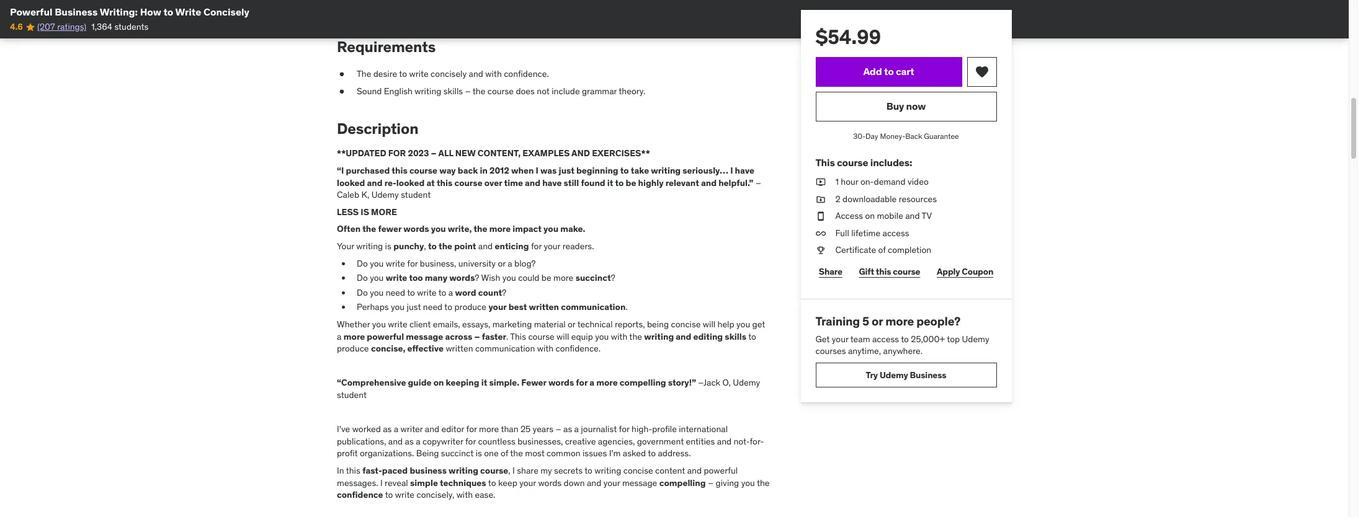 Task type: vqa. For each thing, say whether or not it's contained in the screenshot.
client
yes



Task type: describe. For each thing, give the bounding box(es) containing it.
back
[[458, 165, 478, 176]]

client
[[409, 319, 431, 330]]

highly
[[638, 177, 664, 188]]

to inside i've worked as a writer and editor for more than 25 years – as a journalist for high-profile international publications, and as a copywriter for countless businesses, creative agencies, government entities and not-for- profit organizations. being succinct is one of the most common issues i'm asked to address.
[[648, 448, 656, 459]]

most
[[525, 448, 545, 459]]

1 do from the top
[[357, 258, 368, 269]]

the inside i've worked as a writer and editor for more than 25 years – as a journalist for high-profile international publications, and as a copywriter for countless businesses, creative agencies, government entities and not-for- profit organizations. being succinct is one of the most common issues i'm asked to address.
[[510, 448, 523, 459]]

the inside simple techniques to keep your words down and your message compelling – giving you the confidence to write concisely, with ease.
[[757, 477, 770, 489]]

1,364 students
[[91, 21, 148, 33]]

organizations.
[[360, 448, 414, 459]]

2 looked from the left
[[396, 177, 425, 188]]

to up english
[[399, 69, 407, 80]]

more down whether on the left bottom of page
[[344, 331, 365, 342]]

coupon
[[962, 266, 994, 277]]

for right editor
[[466, 424, 477, 435]]

count
[[478, 287, 502, 298]]

resources
[[899, 193, 937, 204]]

money-
[[880, 132, 906, 141]]

the desire to write concisely and with confidence.
[[357, 69, 549, 80]]

sound
[[357, 86, 382, 97]]

hour
[[841, 176, 859, 187]]

for up the agencies,
[[619, 424, 630, 435]]

often
[[337, 224, 361, 235]]

businesses,
[[518, 436, 563, 447]]

guide
[[408, 377, 432, 389]]

i left was
[[536, 165, 538, 176]]

enticing
[[495, 241, 529, 252]]

writing:
[[100, 6, 138, 18]]

xsmall image for certificate
[[816, 245, 826, 257]]

"i purchased this course way back in 2012 when i was just beginning to take writing seriously… i have looked and re-looked at this course over time and have still found it to be highly relevant and helpful."
[[337, 165, 754, 188]]

creative
[[565, 436, 596, 447]]

team
[[851, 334, 870, 345]]

– down the desire to write concisely and with confidence. at the top left of the page
[[465, 86, 471, 97]]

0 vertical spatial skills
[[443, 86, 463, 97]]

readers.
[[562, 241, 594, 252]]

with down reports,
[[611, 331, 627, 342]]

1 horizontal spatial skills
[[725, 331, 746, 342]]

way
[[439, 165, 456, 176]]

and down when at the top left of the page
[[525, 177, 540, 188]]

0 vertical spatial powerful
[[367, 331, 404, 342]]

concise inside whether you write client emails, essays, marketing material or technical reports, being concise will help you get a
[[671, 319, 701, 330]]

a up journalist at the left of the page
[[590, 377, 594, 389]]

course down the completion
[[893, 266, 921, 277]]

xsmall image for 1
[[816, 176, 826, 188]]

found
[[581, 177, 605, 188]]

to up emails,
[[444, 302, 452, 313]]

certificate of completion
[[836, 245, 932, 256]]

access inside training 5 or more people? get your team access to 25,000+ top udemy courses anytime, anywhere.
[[873, 334, 899, 345]]

profile
[[652, 424, 677, 435]]

gift this course
[[859, 266, 921, 277]]

equip
[[571, 331, 593, 342]]

– inside – caleb k, udemy student
[[755, 177, 761, 188]]

your
[[337, 241, 354, 252]]

concisely
[[431, 69, 467, 80]]

gift this course link
[[856, 259, 924, 284]]

(207 ratings)
[[37, 21, 86, 33]]

with down more powerful message across – faster . this course will equip you with the writing and editing skills
[[537, 343, 553, 354]]

and inside less is more often the fewer words you write, the more impact you make. your writing is punchy , to the point and enticing for your readers. do you write for business, university or a blog? do you write too many words ? wish you could be more succinct ? do you need to write to a word count ? perhaps you just need to produce your best written communication .
[[478, 241, 493, 252]]

words up the word
[[449, 272, 475, 284]]

try
[[866, 369, 878, 381]]

journalist
[[581, 424, 617, 435]]

for down 'equip'
[[576, 377, 588, 389]]

your inside training 5 or more people? get your team access to 25,000+ top udemy courses anytime, anywhere.
[[832, 334, 849, 345]]

and up the organizations.
[[388, 436, 403, 447]]

1 horizontal spatial need
[[423, 302, 442, 313]]

to down beginning
[[615, 177, 624, 188]]

business,
[[420, 258, 456, 269]]

the right 'write,'
[[474, 224, 487, 235]]

editor
[[441, 424, 464, 435]]

concisely
[[203, 6, 249, 18]]

to down reveal
[[385, 490, 393, 501]]

write down punchy
[[386, 258, 405, 269]]

add to cart button
[[816, 57, 962, 87]]

try udemy business
[[866, 369, 947, 381]]

business
[[410, 465, 447, 476]]

the up the business, at the left
[[439, 241, 452, 252]]

students
[[114, 21, 148, 33]]

and right concisely
[[469, 69, 483, 80]]

student inside – caleb k, udemy student
[[401, 189, 431, 201]]

udemy inside training 5 or more people? get your team access to 25,000+ top udemy courses anytime, anywhere.
[[962, 334, 990, 345]]

2 downloadable resources
[[836, 193, 937, 204]]

the down is
[[362, 224, 376, 235]]

o,
[[722, 377, 731, 389]]

, inside , i share my secrets to writing concise content and powerful messages. i reveal
[[508, 465, 510, 476]]

words up punchy
[[403, 224, 429, 235]]

international
[[679, 424, 728, 435]]

1 horizontal spatial ?
[[502, 287, 506, 298]]

more up journalist at the left of the page
[[596, 377, 618, 389]]

1
[[836, 176, 839, 187]]

perhaps
[[357, 302, 389, 313]]

share
[[517, 465, 538, 476]]

xsmall image for sound
[[337, 86, 347, 98]]

get
[[752, 319, 765, 330]]

this right the in
[[346, 465, 360, 476]]

publications,
[[337, 436, 386, 447]]

0 horizontal spatial .
[[506, 331, 508, 342]]

for-
[[750, 436, 764, 447]]

technical
[[577, 319, 613, 330]]

demand
[[874, 176, 906, 187]]

a left the word
[[448, 287, 453, 298]]

your down the i'm on the bottom of page
[[603, 477, 620, 489]]

words right fewer
[[548, 377, 574, 389]]

desire
[[373, 69, 397, 80]]

just inside "i purchased this course way back in 2012 when i was just beginning to take writing seriously… i have looked and re-looked at this course over time and have still found it to be highly relevant and helpful."
[[559, 165, 574, 176]]

across
[[445, 331, 472, 342]]

in
[[480, 165, 488, 176]]

caleb
[[337, 189, 359, 201]]

to up ease.
[[488, 477, 496, 489]]

training
[[816, 314, 860, 329]]

xsmall image for full
[[816, 228, 826, 240]]

for down impact
[[531, 241, 542, 252]]

keep
[[498, 477, 517, 489]]

write up english
[[409, 69, 429, 80]]

more up enticing at the top left of page
[[489, 224, 511, 235]]

and up copywriter
[[425, 424, 439, 435]]

your down the count
[[488, 302, 507, 313]]

writing up techniques
[[449, 465, 478, 476]]

– down essays,
[[474, 331, 480, 342]]

write,
[[448, 224, 472, 235]]

to down many
[[438, 287, 446, 298]]

of inside i've worked as a writer and editor for more than 25 years – as a journalist for high-profile international publications, and as a copywriter for countless businesses, creative agencies, government entities and not-for- profit organizations. being succinct is one of the most common issues i'm asked to address.
[[501, 448, 508, 459]]

and left tv
[[906, 210, 920, 222]]

the down reports,
[[629, 331, 642, 342]]

for
[[388, 148, 406, 159]]

buy now
[[887, 100, 926, 113]]

2 horizontal spatial as
[[563, 424, 572, 435]]

course down back
[[454, 177, 482, 188]]

25,000+
[[911, 334, 945, 345]]

copywriter
[[422, 436, 463, 447]]

to down too
[[407, 287, 415, 298]]

in
[[337, 465, 344, 476]]

you inside simple techniques to keep your words down and your message compelling – giving you the confidence to write concisely, with ease.
[[741, 477, 755, 489]]

1 horizontal spatial as
[[405, 436, 414, 447]]

requirements
[[337, 37, 436, 56]]

video
[[908, 176, 929, 187]]

written inside less is more often the fewer words you write, the more impact you make. your writing is punchy , to the point and enticing for your readers. do you write for business, university or a blog? do you write too many words ? wish you could be more succinct ? do you need to write to a word count ? perhaps you just need to produce your best written communication .
[[529, 302, 559, 313]]

1 horizontal spatial have
[[735, 165, 754, 176]]

1 hour on-demand video
[[836, 176, 929, 187]]

more inside i've worked as a writer and editor for more than 25 years – as a journalist for high-profile international publications, and as a copywriter for countless businesses, creative agencies, government entities and not-for- profit organizations. being succinct is one of the most common issues i'm asked to address.
[[479, 424, 499, 435]]

1 vertical spatial confidence.
[[556, 343, 601, 354]]

does
[[516, 86, 535, 97]]

powerful business writing: how to write concisely
[[10, 6, 249, 18]]

words inside simple techniques to keep your words down and your message compelling – giving you the confidence to write concisely, with ease.
[[538, 477, 562, 489]]

. inside less is more often the fewer words you write, the more impact you make. your writing is punchy , to the point and enticing for your readers. do you write for business, university or a blog? do you write too many words ? wish you could be more succinct ? do you need to write to a word count ? perhaps you just need to produce your best written communication .
[[626, 302, 628, 313]]

common
[[547, 448, 580, 459]]

training 5 or more people? get your team access to 25,000+ top udemy courses anytime, anywhere.
[[816, 314, 990, 357]]

this course includes:
[[816, 156, 912, 169]]

less is more often the fewer words you write, the more impact you make. your writing is punchy , to the point and enticing for your readers. do you write for business, university or a blog? do you write too many words ? wish you could be more succinct ? do you need to write to a word count ? perhaps you just need to produce your best written communication .
[[337, 206, 628, 313]]

or inside training 5 or more people? get your team access to 25,000+ top udemy courses anytime, anywhere.
[[872, 314, 883, 329]]

write left too
[[386, 272, 407, 284]]

**updated
[[337, 148, 386, 159]]

0 horizontal spatial it
[[481, 377, 487, 389]]

0 horizontal spatial written
[[446, 343, 473, 354]]

reports,
[[615, 319, 645, 330]]

and left "editing"
[[676, 331, 691, 342]]

0 horizontal spatial as
[[383, 424, 392, 435]]

issues
[[583, 448, 607, 459]]

xsmall image for the
[[337, 69, 347, 81]]

is
[[361, 206, 369, 218]]

beginning
[[576, 165, 618, 176]]

high-
[[632, 424, 652, 435]]

course down 'material'
[[528, 331, 554, 342]]

apply coupon button
[[934, 259, 997, 284]]

and down 'purchased'
[[367, 177, 383, 188]]

giving
[[716, 477, 739, 489]]

0 vertical spatial on
[[865, 210, 875, 222]]

fewer
[[521, 377, 546, 389]]

a left blog?
[[508, 258, 512, 269]]

i up the keep
[[512, 465, 515, 476]]

– left all
[[431, 148, 437, 159]]

the
[[357, 69, 371, 80]]

sound english writing skills – the course does not include grammar theory.
[[357, 86, 645, 97]]

powerful
[[10, 6, 52, 18]]

lifetime
[[852, 228, 881, 239]]

be inside "i purchased this course way back in 2012 when i was just beginning to take writing seriously… i have looked and re-looked at this course over time and have still found it to be highly relevant and helpful."
[[626, 177, 636, 188]]

buy
[[887, 100, 904, 113]]

1 vertical spatial this
[[510, 331, 526, 342]]

not
[[537, 86, 550, 97]]

fast-
[[362, 465, 382, 476]]

with inside simple techniques to keep your words down and your message compelling – giving you the confidence to write concisely, with ease.
[[456, 490, 473, 501]]

1 vertical spatial business
[[910, 369, 947, 381]]

one
[[484, 448, 499, 459]]

0 vertical spatial confidence.
[[504, 69, 549, 80]]

2 do from the top
[[357, 272, 368, 284]]

point
[[454, 241, 476, 252]]

share button
[[816, 259, 846, 284]]

your down share
[[519, 477, 536, 489]]

succinct inside i've worked as a writer and editor for more than 25 years – as a journalist for high-profile international publications, and as a copywriter for countless businesses, creative agencies, government entities and not-for- profit organizations. being succinct is one of the most common issues i'm asked to address.
[[441, 448, 474, 459]]

0 horizontal spatial need
[[386, 287, 405, 298]]

or inside less is more often the fewer words you write, the more impact you make. your writing is punchy , to the point and enticing for your readers. do you write for business, university or a blog? do you write too many words ? wish you could be more succinct ? do you need to write to a word count ? perhaps you just need to produce your best written communication .
[[498, 258, 506, 269]]

, inside less is more often the fewer words you write, the more impact you make. your writing is punchy , to the point and enticing for your readers. do you write for business, university or a blog? do you write too many words ? wish you could be more succinct ? do you need to write to a word count ? perhaps you just need to produce your best written communication .
[[424, 241, 426, 252]]

0 horizontal spatial have
[[542, 177, 562, 188]]

this right gift
[[876, 266, 891, 277]]

this down way
[[437, 177, 452, 188]]

ratings)
[[57, 21, 86, 33]]

2012
[[489, 165, 509, 176]]

this up re-
[[392, 165, 407, 176]]

will inside whether you write client emails, essays, marketing material or technical reports, being concise will help you get a
[[703, 319, 715, 330]]

to up the business, at the left
[[428, 241, 437, 252]]

1 looked from the left
[[337, 177, 365, 188]]



Task type: locate. For each thing, give the bounding box(es) containing it.
1 vertical spatial compelling
[[659, 477, 706, 489]]

0 vertical spatial access
[[883, 228, 910, 239]]

0 horizontal spatial concise
[[623, 465, 653, 476]]

produce inside less is more often the fewer words you write, the more impact you make. your writing is punchy , to the point and enticing for your readers. do you write for business, university or a blog? do you write too many words ? wish you could be more succinct ? do you need to write to a word count ? perhaps you just need to produce your best written communication .
[[454, 302, 486, 313]]

xsmall image
[[337, 69, 347, 81], [816, 193, 826, 205], [816, 228, 826, 240]]

1 vertical spatial concise
[[623, 465, 653, 476]]

1 horizontal spatial on
[[865, 210, 875, 222]]

agencies,
[[598, 436, 635, 447]]

do
[[357, 258, 368, 269], [357, 272, 368, 284], [357, 287, 368, 298]]

student
[[401, 189, 431, 201], [337, 390, 367, 401]]

write
[[409, 69, 429, 80], [386, 258, 405, 269], [386, 272, 407, 284], [417, 287, 436, 298], [388, 319, 407, 330], [395, 490, 414, 501]]

secrets
[[554, 465, 583, 476]]

0 vertical spatial it
[[607, 177, 613, 188]]

1 vertical spatial skills
[[725, 331, 746, 342]]

course left the does
[[487, 86, 514, 97]]

on
[[865, 210, 875, 222], [433, 377, 444, 389]]

word
[[455, 287, 476, 298]]

0 horizontal spatial just
[[407, 302, 421, 313]]

1 horizontal spatial or
[[568, 319, 575, 330]]

1 horizontal spatial be
[[626, 177, 636, 188]]

simple techniques to keep your words down and your message compelling – giving you the confidence to write concisely, with ease.
[[337, 477, 770, 501]]

0 horizontal spatial ?
[[475, 272, 479, 284]]

0 horizontal spatial ,
[[424, 241, 426, 252]]

certificate
[[836, 245, 876, 256]]

– inside simple techniques to keep your words down and your message compelling – giving you the confidence to write concisely, with ease.
[[708, 477, 714, 489]]

the down the desire to write concisely and with confidence. at the top left of the page
[[473, 86, 485, 97]]

1 vertical spatial access
[[873, 334, 899, 345]]

emails,
[[433, 319, 460, 330]]

a inside whether you write client emails, essays, marketing material or technical reports, being concise will help you get a
[[337, 331, 341, 342]]

powerful
[[367, 331, 404, 342], [704, 465, 738, 476]]

or up 'equip'
[[568, 319, 575, 330]]

1 vertical spatial will
[[557, 331, 569, 342]]

written up 'material'
[[529, 302, 559, 313]]

1 vertical spatial written
[[446, 343, 473, 354]]

business
[[55, 6, 98, 18], [910, 369, 947, 381]]

re-
[[384, 177, 396, 188]]

could
[[518, 272, 539, 284]]

communication down faster
[[475, 343, 535, 354]]

1 horizontal spatial written
[[529, 302, 559, 313]]

3 do from the top
[[357, 287, 368, 298]]

confidence. down 'equip'
[[556, 343, 601, 354]]

produce inside the to produce
[[337, 343, 369, 354]]

– caleb k, udemy student
[[337, 177, 761, 201]]

of down full lifetime access
[[878, 245, 886, 256]]

writing down concisely
[[415, 86, 441, 97]]

written down 'across'
[[446, 343, 473, 354]]

confidence. up the does
[[504, 69, 549, 80]]

udemy inside – caleb k, udemy student
[[371, 189, 399, 201]]

. down marketing
[[506, 331, 508, 342]]

write left client
[[388, 319, 407, 330]]

to inside , i share my secrets to writing concise content and powerful messages. i reveal
[[585, 465, 592, 476]]

still
[[564, 177, 579, 188]]

25
[[520, 424, 531, 435]]

to inside training 5 or more people? get your team access to 25,000+ top udemy courses anytime, anywhere.
[[901, 334, 909, 345]]

0 vertical spatial produce
[[454, 302, 486, 313]]

0 vertical spatial compelling
[[620, 377, 666, 389]]

simple
[[410, 477, 438, 489]]

wishlist image
[[975, 65, 990, 79]]

write inside whether you write client emails, essays, marketing material or technical reports, being concise will help you get a
[[388, 319, 407, 330]]

0 vertical spatial this
[[816, 156, 835, 169]]

messages.
[[337, 477, 378, 489]]

skills down the desire to write concisely and with confidence. at the top left of the page
[[443, 86, 463, 97]]

to left 'cart'
[[884, 65, 894, 78]]

1 horizontal spatial communication
[[561, 302, 626, 313]]

over
[[484, 177, 502, 188]]

essays,
[[462, 319, 490, 330]]

0 vertical spatial business
[[55, 6, 98, 18]]

1 horizontal spatial ,
[[508, 465, 510, 476]]

1 vertical spatial .
[[506, 331, 508, 342]]

techniques
[[440, 477, 486, 489]]

0 horizontal spatial on
[[433, 377, 444, 389]]

course up hour
[[837, 156, 868, 169]]

have up helpful."
[[735, 165, 754, 176]]

confidence.
[[504, 69, 549, 80], [556, 343, 601, 354]]

for left countless
[[465, 436, 476, 447]]

1 horizontal spatial will
[[703, 319, 715, 330]]

"comprehensive guide on keeping it simple. fewer words for a more compelling story!"
[[337, 377, 696, 389]]

words down my
[[538, 477, 562, 489]]

0 horizontal spatial this
[[510, 331, 526, 342]]

powerful inside , i share my secrets to writing concise content and powerful messages. i reveal
[[704, 465, 738, 476]]

1 horizontal spatial produce
[[454, 302, 486, 313]]

english
[[384, 86, 413, 97]]

access down mobile
[[883, 228, 910, 239]]

udemy right try
[[880, 369, 908, 381]]

1 vertical spatial message
[[622, 477, 657, 489]]

0 horizontal spatial student
[[337, 390, 367, 401]]

your up 'courses'
[[832, 334, 849, 345]]

writing inside less is more often the fewer words you write, the more impact you make. your writing is punchy , to the point and enticing for your readers. do you write for business, university or a blog? do you write too many words ? wish you could be more succinct ? do you need to write to a word count ? perhaps you just need to produce your best written communication .
[[356, 241, 383, 252]]

1 horizontal spatial this
[[816, 156, 835, 169]]

paced
[[382, 465, 408, 476]]

course
[[487, 86, 514, 97], [837, 156, 868, 169], [409, 165, 437, 176], [454, 177, 482, 188], [893, 266, 921, 277], [528, 331, 554, 342], [480, 465, 508, 476]]

write inside simple techniques to keep your words down and your message compelling – giving you the confidence to write concisely, with ease.
[[395, 490, 414, 501]]

was
[[540, 165, 557, 176]]

as right worked
[[383, 424, 392, 435]]

0 vertical spatial concise
[[671, 319, 701, 330]]

more right could
[[553, 272, 573, 284]]

udemy right o,
[[733, 377, 760, 389]]

and inside , i share my secrets to writing concise content and powerful messages. i reveal
[[687, 465, 702, 476]]

0 horizontal spatial looked
[[337, 177, 365, 188]]

0 vertical spatial have
[[735, 165, 754, 176]]

a down writer
[[416, 436, 420, 447]]

(207
[[37, 21, 55, 33]]

to left "take"
[[620, 165, 629, 176]]

0 vertical spatial need
[[386, 287, 405, 298]]

student down at
[[401, 189, 431, 201]]

write down many
[[417, 287, 436, 298]]

0 horizontal spatial produce
[[337, 343, 369, 354]]

communication inside less is more often the fewer words you write, the more impact you make. your writing is punchy , to the point and enticing for your readers. do you write for business, university or a blog? do you write too many words ? wish you could be more succinct ? do you need to write to a word count ? perhaps you just need to produce your best written communication .
[[561, 302, 626, 313]]

address.
[[658, 448, 691, 459]]

anywhere.
[[883, 346, 923, 357]]

with up sound english writing skills – the course does not include grammar theory.
[[485, 69, 502, 80]]

1 horizontal spatial .
[[626, 302, 628, 313]]

writing down the i'm on the bottom of page
[[595, 465, 621, 476]]

1 horizontal spatial business
[[910, 369, 947, 381]]

group
[[337, 0, 771, 18]]

to up "anywhere."
[[901, 334, 909, 345]]

written
[[529, 302, 559, 313], [446, 343, 473, 354]]

0 vertical spatial communication
[[561, 302, 626, 313]]

–jack o, udemy student
[[337, 377, 760, 401]]

xsmall image left 1
[[816, 176, 826, 188]]

0 vertical spatial xsmall image
[[337, 69, 347, 81]]

simple.
[[489, 377, 519, 389]]

faster
[[482, 331, 506, 342]]

1 vertical spatial communication
[[475, 343, 535, 354]]

a left writer
[[394, 424, 398, 435]]

of
[[878, 245, 886, 256], [501, 448, 508, 459]]

1 vertical spatial ,
[[508, 465, 510, 476]]

content
[[655, 465, 685, 476]]

message inside simple techniques to keep your words down and your message compelling – giving you the confidence to write concisely, with ease.
[[622, 477, 657, 489]]

0 vertical spatial of
[[878, 245, 886, 256]]

1 vertical spatial student
[[337, 390, 367, 401]]

just inside less is more often the fewer words you write, the more impact you make. your writing is punchy , to the point and enticing for your readers. do you write for business, university or a blog? do you write too many words ? wish you could be more succinct ? do you need to write to a word count ? perhaps you just need to produce your best written communication .
[[407, 302, 421, 313]]

it right found
[[607, 177, 613, 188]]

– right years
[[555, 424, 561, 435]]

4.6
[[10, 21, 23, 33]]

skills
[[443, 86, 463, 97], [725, 331, 746, 342]]

udemy down re-
[[371, 189, 399, 201]]

less
[[337, 206, 359, 218]]

1 vertical spatial be
[[541, 272, 551, 284]]

0 horizontal spatial message
[[406, 331, 443, 342]]

succinct inside less is more often the fewer words you write, the more impact you make. your writing is punchy , to the point and enticing for your readers. do you write for business, university or a blog? do you write too many words ? wish you could be more succinct ? do you need to write to a word count ? perhaps you just need to produce your best written communication .
[[575, 272, 611, 284]]

1 horizontal spatial of
[[878, 245, 886, 256]]

to down get
[[748, 331, 756, 342]]

and right content
[[687, 465, 702, 476]]

produce down whether on the left bottom of page
[[337, 343, 369, 354]]

is inside less is more often the fewer words you write, the more impact you make. your writing is punchy , to the point and enticing for your readers. do you write for business, university or a blog? do you write too many words ? wish you could be more succinct ? do you need to write to a word count ? perhaps you just need to produce your best written communication .
[[385, 241, 391, 252]]

course down one
[[480, 465, 508, 476]]

as down writer
[[405, 436, 414, 447]]

0 vertical spatial just
[[559, 165, 574, 176]]

0 horizontal spatial communication
[[475, 343, 535, 354]]

writing inside , i share my secrets to writing concise content and powerful messages. i reveal
[[595, 465, 621, 476]]

communication up technical on the bottom
[[561, 302, 626, 313]]

0 vertical spatial student
[[401, 189, 431, 201]]

more inside training 5 or more people? get your team access to 25,000+ top udemy courses anytime, anywhere.
[[886, 314, 914, 329]]

not-
[[734, 436, 750, 447]]

succinct
[[575, 272, 611, 284], [441, 448, 474, 459]]

to inside the to produce
[[748, 331, 756, 342]]

0 horizontal spatial be
[[541, 272, 551, 284]]

or
[[498, 258, 506, 269], [872, 314, 883, 329], [568, 319, 575, 330]]

be inside less is more often the fewer words you write, the more impact you make. your writing is punchy , to the point and enticing for your readers. do you write for business, university or a blog? do you write too many words ? wish you could be more succinct ? do you need to write to a word count ? perhaps you just need to produce your best written communication .
[[541, 272, 551, 284]]

0 vertical spatial do
[[357, 258, 368, 269]]

2 vertical spatial xsmall image
[[816, 228, 826, 240]]

is inside i've worked as a writer and editor for more than 25 years – as a journalist for high-profile international publications, and as a copywriter for countless businesses, creative agencies, government entities and not-for- profit organizations. being succinct is one of the most common issues i'm asked to address.
[[476, 448, 482, 459]]

0 vertical spatial written
[[529, 302, 559, 313]]

your left readers.
[[544, 241, 560, 252]]

access
[[836, 210, 863, 222]]

access up "anywhere."
[[873, 334, 899, 345]]

0 horizontal spatial of
[[501, 448, 508, 459]]

access on mobile and tv
[[836, 210, 932, 222]]

more
[[371, 206, 397, 218]]

xsmall image for access
[[816, 210, 826, 223]]

0 horizontal spatial succinct
[[441, 448, 474, 459]]

– left giving
[[708, 477, 714, 489]]

– inside i've worked as a writer and editor for more than 25 years – as a journalist for high-profile international publications, and as a copywriter for countless businesses, creative agencies, government entities and not-for- profit organizations. being succinct is one of the most common issues i'm asked to address.
[[555, 424, 561, 435]]

produce
[[454, 302, 486, 313], [337, 343, 369, 354]]

and
[[571, 148, 590, 159]]

writing down the being
[[644, 331, 674, 342]]

of right one
[[501, 448, 508, 459]]

many
[[425, 272, 447, 284]]

2 horizontal spatial or
[[872, 314, 883, 329]]

is left one
[[476, 448, 482, 459]]

1 vertical spatial need
[[423, 302, 442, 313]]

xsmall image for 2
[[816, 193, 826, 205]]

1 vertical spatial it
[[481, 377, 487, 389]]

**updated for 2023 – all new content, examples and exercises**
[[337, 148, 650, 159]]

it inside "i purchased this course way back in 2012 when i was just beginning to take writing seriously… i have looked and re-looked at this course over time and have still found it to be highly relevant and helpful."
[[607, 177, 613, 188]]

powerful up concise, at the left bottom of page
[[367, 331, 404, 342]]

udemy inside –jack o, udemy student
[[733, 377, 760, 389]]

skills down help
[[725, 331, 746, 342]]

concise inside , i share my secrets to writing concise content and powerful messages. i reveal
[[623, 465, 653, 476]]

full
[[836, 228, 850, 239]]

relevant
[[665, 177, 699, 188]]

have
[[735, 165, 754, 176], [542, 177, 562, 188]]

and inside simple techniques to keep your words down and your message compelling – giving you the confidence to write concisely, with ease.
[[587, 477, 601, 489]]

1 horizontal spatial confidence.
[[556, 343, 601, 354]]

just
[[559, 165, 574, 176], [407, 302, 421, 313]]

writing inside "i purchased this course way back in 2012 when i was just beginning to take writing seriously… i have looked and re-looked at this course over time and have still found it to be highly relevant and helpful."
[[651, 165, 681, 176]]

and left not-
[[717, 436, 732, 447]]

include
[[552, 86, 580, 97]]

i've worked as a writer and editor for more than 25 years – as a journalist for high-profile international publications, and as a copywriter for countless businesses, creative agencies, government entities and not-for- profit organizations. being succinct is one of the most common issues i'm asked to address.
[[337, 424, 764, 459]]

1 vertical spatial xsmall image
[[816, 193, 826, 205]]

0 vertical spatial be
[[626, 177, 636, 188]]

write
[[175, 6, 201, 18]]

udemy right top
[[962, 334, 990, 345]]

at
[[426, 177, 435, 188]]

, up the keep
[[508, 465, 510, 476]]

xsmall image
[[337, 86, 347, 98], [816, 176, 826, 188], [816, 210, 826, 223], [816, 245, 826, 257]]

on down the downloadable
[[865, 210, 875, 222]]

and right down
[[587, 477, 601, 489]]

marketing
[[492, 319, 532, 330]]

1 vertical spatial on
[[433, 377, 444, 389]]

produce down the word
[[454, 302, 486, 313]]

the
[[473, 86, 485, 97], [362, 224, 376, 235], [474, 224, 487, 235], [439, 241, 452, 252], [629, 331, 642, 342], [510, 448, 523, 459], [757, 477, 770, 489]]

succinct down readers.
[[575, 272, 611, 284]]

1 vertical spatial powerful
[[704, 465, 738, 476]]

2 vertical spatial do
[[357, 287, 368, 298]]

or inside whether you write client emails, essays, marketing material or technical reports, being concise will help you get a
[[568, 319, 575, 330]]

get
[[816, 334, 830, 345]]

0 horizontal spatial confidence.
[[504, 69, 549, 80]]

1 horizontal spatial it
[[607, 177, 613, 188]]

purchased
[[346, 165, 390, 176]]

write down reveal
[[395, 490, 414, 501]]

or up wish
[[498, 258, 506, 269]]

more up countless
[[479, 424, 499, 435]]

be right could
[[541, 272, 551, 284]]

years
[[533, 424, 553, 435]]

description
[[337, 119, 418, 138]]

it left simple.
[[481, 377, 487, 389]]

1 vertical spatial produce
[[337, 343, 369, 354]]

2 horizontal spatial ?
[[611, 272, 615, 284]]

1 horizontal spatial just
[[559, 165, 574, 176]]

too
[[409, 272, 423, 284]]

this
[[392, 165, 407, 176], [437, 177, 452, 188], [876, 266, 891, 277], [346, 465, 360, 476]]

i up helpful."
[[730, 165, 733, 176]]

0 horizontal spatial powerful
[[367, 331, 404, 342]]

student inside –jack o, udemy student
[[337, 390, 367, 401]]

1 vertical spatial of
[[501, 448, 508, 459]]

succinct down copywriter
[[441, 448, 474, 459]]

writer
[[400, 424, 423, 435]]

just up client
[[407, 302, 421, 313]]

1 vertical spatial succinct
[[441, 448, 474, 459]]

0 horizontal spatial will
[[557, 331, 569, 342]]

xsmall image up share
[[816, 245, 826, 257]]

0 horizontal spatial or
[[498, 258, 506, 269]]

completion
[[888, 245, 932, 256]]

seriously…
[[683, 165, 728, 176]]

for
[[531, 241, 542, 252], [407, 258, 418, 269], [576, 377, 588, 389], [466, 424, 477, 435], [619, 424, 630, 435], [465, 436, 476, 447]]

1 horizontal spatial concise
[[671, 319, 701, 330]]

1 horizontal spatial looked
[[396, 177, 425, 188]]

compelling
[[620, 377, 666, 389], [659, 477, 706, 489]]

for up too
[[407, 258, 418, 269]]

0 vertical spatial is
[[385, 241, 391, 252]]

try udemy business link
[[816, 363, 997, 388]]

anytime,
[[848, 346, 881, 357]]

"i
[[337, 165, 344, 176]]

? up reports,
[[611, 272, 615, 284]]

to inside "button"
[[884, 65, 894, 78]]

as up creative
[[563, 424, 572, 435]]

1 vertical spatial just
[[407, 302, 421, 313]]

0 horizontal spatial business
[[55, 6, 98, 18]]

compelling inside simple techniques to keep your words down and your message compelling – giving you the confidence to write concisely, with ease.
[[659, 477, 706, 489]]

with down techniques
[[456, 490, 473, 501]]

course up at
[[409, 165, 437, 176]]

a down whether on the left bottom of page
[[337, 331, 341, 342]]

i left reveal
[[380, 477, 383, 489]]

to right the how
[[163, 6, 173, 18]]

1 horizontal spatial powerful
[[704, 465, 738, 476]]

looked left at
[[396, 177, 425, 188]]

? up marketing
[[502, 287, 506, 298]]

business down "anywhere."
[[910, 369, 947, 381]]

0 horizontal spatial skills
[[443, 86, 463, 97]]

whether you write client emails, essays, marketing material or technical reports, being concise will help you get a
[[337, 319, 765, 342]]

1 horizontal spatial student
[[401, 189, 431, 201]]

1 vertical spatial have
[[542, 177, 562, 188]]

. up reports,
[[626, 302, 628, 313]]

back
[[906, 132, 922, 141]]

0 vertical spatial succinct
[[575, 272, 611, 284]]

a up creative
[[574, 424, 579, 435]]

1 vertical spatial do
[[357, 272, 368, 284]]

need up client
[[423, 302, 442, 313]]

just up still
[[559, 165, 574, 176]]

0 vertical spatial ,
[[424, 241, 426, 252]]

2023
[[408, 148, 429, 159]]

and down seriously…
[[701, 177, 717, 188]]



